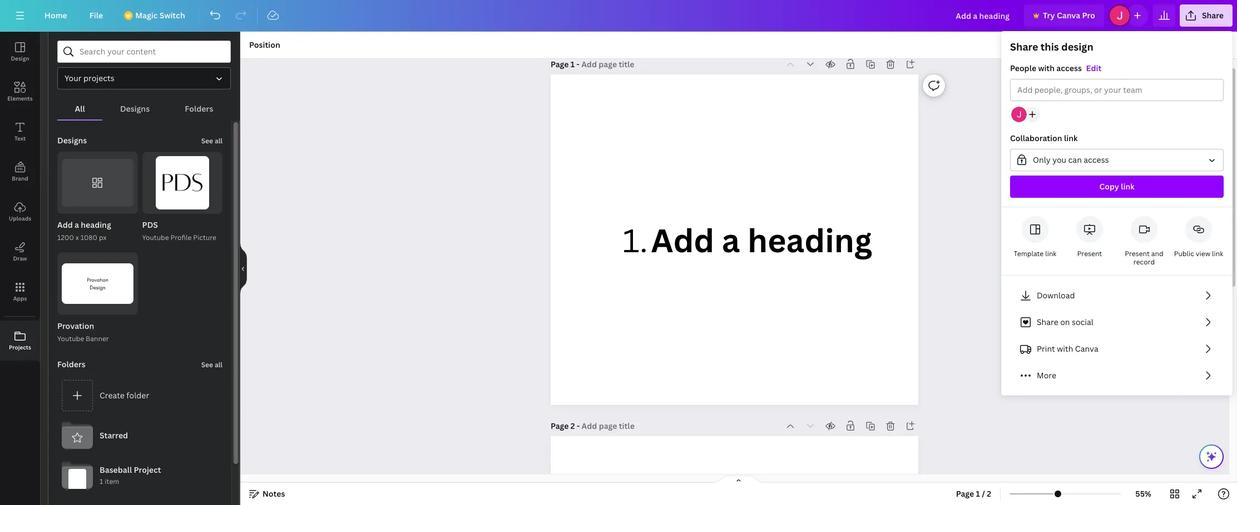 Task type: locate. For each thing, give the bounding box(es) containing it.
2 present from the left
[[1125, 249, 1150, 259]]

2 see all button from the top
[[200, 354, 224, 376]]

page
[[551, 59, 569, 70], [551, 421, 569, 432], [956, 489, 974, 500]]

text button
[[0, 112, 40, 152]]

present inside present and record
[[1125, 249, 1150, 259]]

0 horizontal spatial youtube
[[57, 334, 84, 344]]

youtube inside "pds youtube profile picture"
[[142, 233, 169, 243]]

-
[[577, 59, 580, 70], [577, 421, 580, 432]]

youtube
[[142, 233, 169, 243], [57, 334, 84, 344]]

designs down select ownership filter button
[[120, 103, 150, 114]]

share inside share on social button
[[1037, 317, 1058, 328]]

2 right /
[[987, 489, 991, 500]]

1 horizontal spatial access
[[1084, 155, 1109, 165]]

0 vertical spatial -
[[577, 59, 580, 70]]

1 vertical spatial all
[[215, 360, 223, 370]]

home
[[45, 10, 67, 21]]

home link
[[36, 4, 76, 27]]

with right print
[[1057, 344, 1073, 354]]

1 vertical spatial share
[[1010, 40, 1038, 53]]

link right view
[[1212, 249, 1223, 259]]

2 horizontal spatial 1
[[976, 489, 980, 500]]

1 vertical spatial youtube
[[57, 334, 84, 344]]

1 vertical spatial 2
[[987, 489, 991, 500]]

see all button for designs
[[200, 130, 224, 152]]

file button
[[81, 4, 112, 27]]

link for copy link
[[1121, 181, 1135, 192]]

edit button
[[1086, 62, 1102, 75]]

1 vertical spatial canva
[[1075, 344, 1099, 354]]

position button
[[245, 36, 285, 54]]

1 left page title text box
[[571, 59, 575, 70]]

show pages image
[[712, 476, 765, 485]]

2 vertical spatial page
[[956, 489, 974, 500]]

2 - from the top
[[577, 421, 580, 432]]

0 vertical spatial see all button
[[200, 130, 224, 152]]

only you can access
[[1033, 155, 1109, 165]]

pro
[[1082, 10, 1095, 21]]

this
[[1041, 40, 1059, 53]]

2 vertical spatial share
[[1037, 317, 1058, 328]]

public view link
[[1174, 249, 1223, 259]]

your projects
[[65, 73, 114, 83]]

list
[[1010, 285, 1224, 387]]

1 horizontal spatial a
[[722, 218, 740, 262]]

heading
[[748, 218, 872, 262], [81, 220, 111, 231]]

1 vertical spatial designs
[[57, 135, 87, 146]]

can
[[1068, 155, 1082, 165]]

share inside share dropdown button
[[1202, 10, 1224, 21]]

group down "px"
[[57, 253, 138, 315]]

copy link
[[1099, 181, 1135, 192]]

folders
[[185, 103, 213, 114], [57, 359, 86, 370]]

people with access edit
[[1010, 63, 1102, 73]]

1 see from the top
[[201, 136, 213, 146]]

1 horizontal spatial add
[[651, 218, 714, 262]]

1 horizontal spatial designs
[[120, 103, 150, 114]]

template
[[1014, 249, 1044, 259]]

1 see all from the top
[[201, 136, 223, 146]]

1 horizontal spatial 2
[[987, 489, 991, 500]]

present
[[1077, 249, 1102, 259], [1125, 249, 1150, 259]]

1
[[571, 59, 575, 70], [100, 477, 103, 487], [976, 489, 980, 500]]

canva down social at the right bottom of page
[[1075, 344, 1099, 354]]

present and record
[[1125, 249, 1164, 267]]

try canva pro button
[[1024, 4, 1104, 27]]

2 all from the top
[[215, 360, 223, 370]]

1 vertical spatial with
[[1057, 344, 1073, 354]]

/
[[982, 489, 985, 500]]

1 vertical spatial see all
[[201, 360, 223, 370]]

group up 'add a heading 1200 x 1080 px'
[[57, 152, 138, 214]]

0 horizontal spatial add
[[57, 220, 73, 231]]

1 horizontal spatial youtube
[[142, 233, 169, 243]]

pds youtube profile picture
[[142, 220, 216, 243]]

present for present and record
[[1125, 249, 1150, 259]]

0 horizontal spatial a
[[75, 220, 79, 231]]

magic switch
[[135, 10, 185, 21]]

add inside 'add a heading 1200 x 1080 px'
[[57, 220, 73, 231]]

with inside button
[[1057, 344, 1073, 354]]

apps
[[13, 295, 27, 303]]

present for present
[[1077, 249, 1102, 259]]

provation
[[57, 321, 94, 331]]

see all
[[201, 136, 223, 146], [201, 360, 223, 370]]

link up only you can access
[[1064, 133, 1078, 144]]

designs
[[120, 103, 150, 114], [57, 135, 87, 146]]

share this design
[[1010, 40, 1094, 53]]

social
[[1072, 317, 1094, 328]]

youtube down pds
[[142, 233, 169, 243]]

link right template at the right of the page
[[1045, 249, 1057, 259]]

youtube for pds
[[142, 233, 169, 243]]

see for designs
[[201, 136, 213, 146]]

0 vertical spatial page
[[551, 59, 569, 70]]

0 horizontal spatial 1
[[100, 477, 103, 487]]

more button
[[1010, 365, 1224, 387]]

add for add a heading 1200 x 1080 px
[[57, 220, 73, 231]]

link for collaboration link
[[1064, 133, 1078, 144]]

page for page 2
[[551, 421, 569, 432]]

youtube down provation
[[57, 334, 84, 344]]

share button
[[1180, 4, 1233, 27]]

you
[[1053, 155, 1067, 165]]

0 horizontal spatial folders
[[57, 359, 86, 370]]

0 horizontal spatial with
[[1038, 63, 1055, 73]]

add
[[651, 218, 714, 262], [57, 220, 73, 231]]

see all button
[[200, 130, 224, 152], [200, 354, 224, 376]]

brand
[[12, 175, 28, 182]]

2 vertical spatial 1
[[976, 489, 980, 500]]

more
[[1037, 370, 1056, 381]]

1 vertical spatial -
[[577, 421, 580, 432]]

- for page 2 -
[[577, 421, 580, 432]]

1 all from the top
[[215, 136, 223, 146]]

2
[[571, 421, 575, 432], [987, 489, 991, 500]]

0 vertical spatial see
[[201, 136, 213, 146]]

Select ownership filter button
[[57, 67, 231, 90]]

access right can
[[1084, 155, 1109, 165]]

all
[[215, 136, 223, 146], [215, 360, 223, 370]]

only
[[1033, 155, 1051, 165]]

px
[[99, 233, 107, 243]]

canva assistant image
[[1205, 451, 1218, 464]]

1 vertical spatial access
[[1084, 155, 1109, 165]]

0 vertical spatial folders
[[185, 103, 213, 114]]

0 vertical spatial 1
[[571, 59, 575, 70]]

0 vertical spatial with
[[1038, 63, 1055, 73]]

present up download button
[[1077, 249, 1102, 259]]

with inside share this design group
[[1038, 63, 1055, 73]]

see all for designs
[[201, 136, 223, 146]]

1 horizontal spatial with
[[1057, 344, 1073, 354]]

1 vertical spatial 1
[[100, 477, 103, 487]]

Add people, groups, or your team text field
[[1017, 80, 1217, 101]]

heading inside 'add a heading 1200 x 1080 px'
[[81, 220, 111, 231]]

link right copy
[[1121, 181, 1135, 192]]

1 vertical spatial see all button
[[200, 354, 224, 376]]

pds group
[[142, 152, 223, 244]]

with for print
[[1057, 344, 1073, 354]]

page left /
[[956, 489, 974, 500]]

page left page title text box
[[551, 59, 569, 70]]

designs button
[[103, 98, 167, 120]]

print with canva button
[[1010, 338, 1224, 360]]

2 see from the top
[[201, 360, 213, 370]]

link
[[1064, 133, 1078, 144], [1121, 181, 1135, 192], [1045, 249, 1057, 259], [1212, 249, 1223, 259]]

0 horizontal spatial heading
[[81, 220, 111, 231]]

1 horizontal spatial present
[[1125, 249, 1150, 259]]

youtube inside provation youtube banner
[[57, 334, 84, 344]]

record
[[1134, 258, 1155, 267]]

with
[[1038, 63, 1055, 73], [1057, 344, 1073, 354]]

share for share this design
[[1010, 40, 1038, 53]]

page left page title text field
[[551, 421, 569, 432]]

canva right try
[[1057, 10, 1080, 21]]

folders inside button
[[185, 103, 213, 114]]

0 vertical spatial youtube
[[142, 233, 169, 243]]

0 vertical spatial canva
[[1057, 10, 1080, 21]]

a inside 'add a heading 1200 x 1080 px'
[[75, 220, 79, 231]]

hide image
[[240, 242, 247, 295]]

draw button
[[0, 232, 40, 272]]

55%
[[1136, 489, 1151, 500]]

list containing download
[[1010, 285, 1224, 387]]

designs down all button
[[57, 135, 87, 146]]

access down 'design' at the right
[[1057, 63, 1082, 73]]

a
[[722, 218, 740, 262], [75, 220, 79, 231]]

- left page title text box
[[577, 59, 580, 70]]

1 present from the left
[[1077, 249, 1102, 259]]

view
[[1196, 249, 1211, 259]]

projects
[[83, 73, 114, 83]]

0 horizontal spatial designs
[[57, 135, 87, 146]]

present left the and
[[1125, 249, 1150, 259]]

with down this
[[1038, 63, 1055, 73]]

1 horizontal spatial folders
[[185, 103, 213, 114]]

0 vertical spatial share
[[1202, 10, 1224, 21]]

group
[[57, 152, 138, 214], [142, 152, 223, 214], [57, 253, 138, 315]]

page for page 1
[[551, 59, 569, 70]]

design button
[[0, 32, 40, 72]]

0 vertical spatial see all
[[201, 136, 223, 146]]

2 see all from the top
[[201, 360, 223, 370]]

canva
[[1057, 10, 1080, 21], [1075, 344, 1099, 354]]

group up "pds youtube profile picture" on the left of the page
[[142, 152, 223, 214]]

1 left the "item"
[[100, 477, 103, 487]]

a for add a heading 1200 x 1080 px
[[75, 220, 79, 231]]

1 left /
[[976, 489, 980, 500]]

0 horizontal spatial 2
[[571, 421, 575, 432]]

1 vertical spatial page
[[551, 421, 569, 432]]

designs inside button
[[120, 103, 150, 114]]

share inside share this design group
[[1010, 40, 1038, 53]]

page 1 -
[[551, 59, 581, 70]]

access inside button
[[1084, 155, 1109, 165]]

Design title text field
[[947, 4, 1020, 27]]

0 vertical spatial designs
[[120, 103, 150, 114]]

1 vertical spatial see
[[201, 360, 213, 370]]

0 vertical spatial all
[[215, 136, 223, 146]]

heading for add a heading 1200 x 1080 px
[[81, 220, 111, 231]]

1200
[[57, 233, 74, 243]]

- left page title text field
[[577, 421, 580, 432]]

template link
[[1014, 249, 1057, 259]]

1 horizontal spatial 1
[[571, 59, 575, 70]]

all for designs
[[215, 136, 223, 146]]

all for folders
[[215, 360, 223, 370]]

0 horizontal spatial present
[[1077, 249, 1102, 259]]

link inside button
[[1121, 181, 1135, 192]]

1 horizontal spatial heading
[[748, 218, 872, 262]]

create
[[100, 390, 125, 401]]

2 left page title text field
[[571, 421, 575, 432]]

1 see all button from the top
[[200, 130, 224, 152]]

group for add a heading
[[57, 152, 138, 214]]

1 - from the top
[[577, 59, 580, 70]]

0 horizontal spatial access
[[1057, 63, 1082, 73]]

see
[[201, 136, 213, 146], [201, 360, 213, 370]]

1 inside button
[[976, 489, 980, 500]]



Task type: describe. For each thing, give the bounding box(es) containing it.
position
[[249, 39, 280, 50]]

see all for folders
[[201, 360, 223, 370]]

profile
[[171, 233, 192, 243]]

apps button
[[0, 272, 40, 312]]

add a heading group
[[57, 152, 138, 244]]

page 1 / 2 button
[[952, 486, 996, 503]]

share on social
[[1037, 317, 1094, 328]]

design
[[11, 55, 29, 62]]

magic switch button
[[116, 4, 194, 27]]

try canva pro
[[1043, 10, 1095, 21]]

link for template link
[[1045, 249, 1057, 259]]

0 vertical spatial 2
[[571, 421, 575, 432]]

create folder
[[100, 390, 149, 401]]

starred button
[[57, 416, 223, 456]]

draw
[[13, 255, 27, 263]]

print with canva
[[1037, 344, 1099, 354]]

Page title text field
[[581, 59, 636, 70]]

Page title text field
[[582, 421, 636, 432]]

Search your content search field
[[80, 41, 224, 62]]

design
[[1061, 40, 1094, 53]]

share this design group
[[1001, 40, 1233, 207]]

with for people
[[1038, 63, 1055, 73]]

collaboration
[[1010, 133, 1062, 144]]

add a heading
[[651, 218, 872, 262]]

edit
[[1086, 63, 1102, 73]]

create folder button
[[57, 376, 223, 416]]

public
[[1174, 249, 1194, 259]]

download button
[[1010, 285, 1224, 307]]

a for add a heading
[[722, 218, 740, 262]]

uploads button
[[0, 192, 40, 232]]

pds
[[142, 220, 158, 231]]

Only you can access button
[[1010, 149, 1224, 171]]

item
[[105, 477, 119, 487]]

switch
[[160, 10, 185, 21]]

share on social button
[[1010, 312, 1224, 334]]

text
[[14, 135, 26, 142]]

1 vertical spatial folders
[[57, 359, 86, 370]]

download
[[1037, 290, 1075, 301]]

print
[[1037, 344, 1055, 354]]

provation group
[[57, 253, 138, 345]]

elements button
[[0, 72, 40, 112]]

add for add a heading
[[651, 218, 714, 262]]

heading for add a heading
[[748, 218, 872, 262]]

all
[[75, 103, 85, 114]]

copy
[[1099, 181, 1119, 192]]

banner
[[86, 334, 109, 344]]

projects
[[9, 344, 31, 352]]

1 inside baseball project 1 item
[[100, 477, 103, 487]]

baseball project 1 item
[[100, 465, 161, 487]]

brand button
[[0, 152, 40, 192]]

page inside button
[[956, 489, 974, 500]]

collaboration link
[[1010, 133, 1078, 144]]

55% button
[[1125, 486, 1162, 503]]

canva inside main menu bar
[[1057, 10, 1080, 21]]

- for page 1 -
[[577, 59, 580, 70]]

projects button
[[0, 321, 40, 361]]

try
[[1043, 10, 1055, 21]]

on
[[1060, 317, 1070, 328]]

group for pds
[[142, 152, 223, 214]]

copy link button
[[1010, 176, 1224, 198]]

project
[[134, 465, 161, 476]]

magic
[[135, 10, 158, 21]]

1 for page 1 / 2
[[976, 489, 980, 500]]

uploads
[[9, 215, 31, 223]]

page 2 -
[[551, 421, 582, 432]]

1 for page 1 -
[[571, 59, 575, 70]]

provation youtube banner
[[57, 321, 109, 344]]

2 inside button
[[987, 489, 991, 500]]

side panel tab list
[[0, 32, 40, 361]]

add a heading 1200 x 1080 px
[[57, 220, 111, 243]]

youtube for provation
[[57, 334, 84, 344]]

your
[[65, 73, 82, 83]]

all button
[[57, 98, 103, 120]]

folder
[[126, 390, 149, 401]]

notes button
[[245, 486, 290, 503]]

x
[[76, 233, 79, 243]]

group for provation
[[57, 253, 138, 315]]

1080
[[81, 233, 97, 243]]

notes
[[263, 489, 285, 500]]

see for folders
[[201, 360, 213, 370]]

main menu bar
[[0, 0, 1237, 32]]

folders button
[[167, 98, 231, 120]]

elements
[[7, 95, 33, 102]]

see all button for folders
[[200, 354, 224, 376]]

file
[[89, 10, 103, 21]]

picture
[[193, 233, 216, 243]]

and
[[1151, 249, 1164, 259]]

page 1 / 2
[[956, 489, 991, 500]]

starred
[[100, 430, 128, 441]]

0 vertical spatial access
[[1057, 63, 1082, 73]]

share for share on social
[[1037, 317, 1058, 328]]

share for share
[[1202, 10, 1224, 21]]

people
[[1010, 63, 1036, 73]]



Task type: vqa. For each thing, say whether or not it's contained in the screenshot.
See all for Designs
yes



